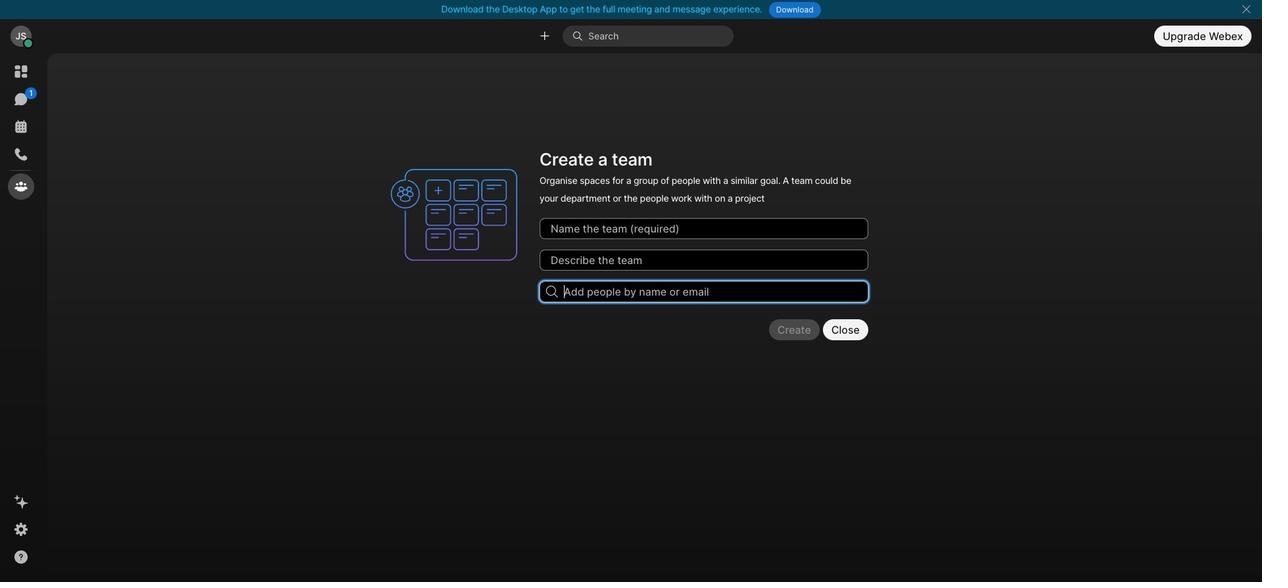 Task type: describe. For each thing, give the bounding box(es) containing it.
Describe the team text field
[[540, 250, 868, 271]]

cancel_16 image
[[1241, 4, 1251, 14]]

Add people by name or email text field
[[540, 281, 868, 302]]

create a team image
[[384, 145, 532, 285]]



Task type: vqa. For each thing, say whether or not it's contained in the screenshot.
Add people by name or email text field
yes



Task type: locate. For each thing, give the bounding box(es) containing it.
Name the team (required) text field
[[540, 218, 868, 239]]

navigation
[[0, 53, 42, 582]]

webex tab list
[[8, 59, 37, 200]]

search_18 image
[[546, 286, 558, 298]]



